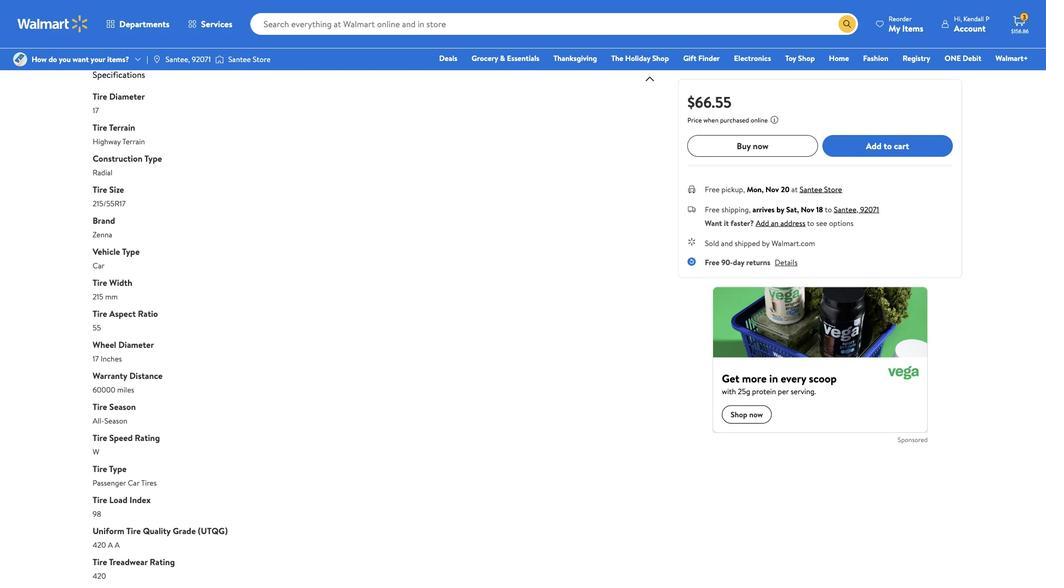 Task type: describe. For each thing, give the bounding box(es) containing it.
deals link
[[435, 52, 463, 64]]

car for 3rd passenger car tires cell from the right
[[387, 6, 397, 15]]

98 for fourth 98 cell from the right
[[256, 29, 263, 38]]

arrives
[[753, 204, 775, 215]]

one debit
[[945, 53, 982, 64]]

passenger car tires for 3rd passenger car tires cell from the right
[[357, 6, 412, 15]]

distance
[[129, 370, 163, 382]]

santee, inside the free shipping, arrives by sat, nov 18 to santee, 92071 want it faster? add an address to see options
[[834, 204, 859, 215]]

debit
[[963, 53, 982, 64]]

do
[[49, 54, 57, 65]]

1 17 from the top
[[93, 105, 99, 116]]

tire up highway
[[93, 121, 107, 133]]

tire left load
[[93, 494, 107, 506]]

zenna
[[93, 229, 112, 240]]

tire up w
[[93, 432, 107, 444]]

search icon image
[[843, 20, 852, 28]]

warranty
[[93, 370, 127, 382]]

4 passenger car tires cell from the left
[[555, 0, 656, 21]]

home link
[[825, 52, 854, 64]]

passenger for first passenger car tires cell
[[256, 6, 284, 15]]

0 vertical spatial santee,
[[166, 54, 190, 65]]

add inside button
[[866, 140, 882, 152]]

one
[[945, 53, 961, 64]]

account
[[954, 22, 986, 34]]

and
[[721, 238, 733, 249]]

1 vertical spatial season
[[104, 416, 127, 426]]

fashion
[[864, 53, 889, 64]]

treadwear
[[109, 556, 148, 568]]

thanksgiving link
[[549, 52, 602, 64]]

how
[[32, 54, 47, 65]]

18
[[817, 204, 824, 215]]

car for 4th passenger car tires cell from the left
[[589, 6, 599, 15]]

specifications
[[93, 68, 145, 80]]

finder
[[699, 53, 720, 64]]

0 vertical spatial type
[[144, 152, 162, 164]]

toy
[[786, 53, 797, 64]]

tire down specifications
[[93, 90, 107, 102]]

online
[[751, 116, 768, 125]]

to inside button
[[884, 140, 892, 152]]

car for third passenger car tires cell from left
[[488, 6, 498, 15]]

2 420 from the top
[[93, 571, 106, 582]]

20
[[781, 184, 790, 195]]

toy shop link
[[781, 52, 820, 64]]

inches
[[101, 354, 122, 364]]

buy
[[737, 140, 751, 152]]

free shipping, arrives by sat, nov 18 to santee, 92071 want it faster? add an address to see options
[[705, 204, 880, 228]]

santee store
[[228, 54, 271, 65]]

2 98 cell from the left
[[352, 22, 454, 44]]

passenger for 3rd passenger car tires cell from the right
[[357, 6, 385, 15]]

walmart.com
[[772, 238, 816, 249]]

want
[[73, 54, 89, 65]]

 image for santee store
[[215, 54, 224, 65]]

price
[[688, 116, 702, 125]]

see
[[817, 218, 828, 228]]

free pickup, mon, nov 20 at santee store
[[705, 184, 842, 195]]

mm
[[105, 292, 118, 302]]

departments
[[119, 18, 170, 30]]

ratio
[[138, 308, 158, 320]]

hi,
[[954, 14, 962, 23]]

p
[[986, 14, 990, 23]]

items
[[903, 22, 924, 34]]

tires inside tire diameter 17 tire terrain highway terrain construction type radial tire size 215/55r17 brand zenna vehicle type car tire width 215 mm tire aspect ratio 55 wheel diameter 17 inches warranty distance 60000 miles tire season all-season tire speed rating w tire type passenger car tires tire load index 98 uniform tire quality grade (utqg) 420 a a tire treadwear rating 420
[[141, 478, 157, 489]]

essentials
[[507, 53, 540, 64]]

shipping,
[[722, 204, 751, 215]]

radial
[[93, 167, 112, 178]]

3 98 cell from the left
[[454, 22, 555, 44]]

free for free pickup, mon, nov 20 at santee store
[[705, 184, 720, 195]]

registry
[[903, 53, 931, 64]]

tire up 55
[[93, 308, 107, 320]]

92071 inside the free shipping, arrives by sat, nov 18 to santee, 92071 want it faster? add an address to see options
[[861, 204, 880, 215]]

98 for 2nd 98 cell from left
[[357, 29, 364, 38]]

4 98 cell from the left
[[555, 22, 656, 44]]

santee, 92071
[[166, 54, 211, 65]]

quality
[[143, 525, 171, 537]]

highway
[[93, 136, 121, 147]]

details button
[[775, 257, 798, 268]]

how do you want your items?
[[32, 54, 129, 65]]

price when purchased online
[[688, 116, 768, 125]]

tire down w
[[93, 463, 107, 475]]

Search search field
[[251, 13, 859, 35]]

w
[[93, 447, 99, 458]]

all-
[[93, 416, 104, 426]]

walmart+ link
[[991, 52, 1034, 64]]

1 passenger car tires cell from the left
[[251, 0, 352, 21]]

tire left quality
[[126, 525, 141, 537]]

car for first passenger car tires cell
[[286, 6, 296, 15]]

2 17 from the top
[[93, 354, 99, 364]]

when
[[704, 116, 719, 125]]

3
[[1023, 12, 1027, 22]]

walmart image
[[17, 15, 88, 33]]

sat,
[[787, 204, 799, 215]]

size
[[109, 183, 124, 195]]

tire up 'all-'
[[93, 401, 107, 413]]

by for walmart.com
[[762, 238, 770, 249]]

 image for santee, 92071
[[153, 55, 161, 64]]

passenger car tires for 4th passenger car tires cell from the left
[[559, 6, 614, 15]]

tire up 215
[[93, 277, 107, 289]]

sold
[[705, 238, 720, 249]]

options
[[829, 218, 854, 228]]

gift finder
[[683, 53, 720, 64]]

width
[[109, 277, 132, 289]]

kendall
[[964, 14, 984, 23]]

tire left the "size"
[[93, 183, 107, 195]]

construction
[[93, 152, 143, 164]]

passenger car tires for first passenger car tires cell
[[256, 6, 310, 15]]

vehicle
[[93, 245, 120, 257]]

legal information image
[[770, 116, 779, 124]]

purchased
[[720, 116, 749, 125]]

add to cart
[[866, 140, 910, 152]]

passenger inside tire diameter 17 tire terrain highway terrain construction type radial tire size 215/55r17 brand zenna vehicle type car tire width 215 mm tire aspect ratio 55 wheel diameter 17 inches warranty distance 60000 miles tire season all-season tire speed rating w tire type passenger car tires tire load index 98 uniform tire quality grade (utqg) 420 a a tire treadwear rating 420
[[93, 478, 126, 489]]

215/55r17
[[93, 198, 126, 209]]

uniform
[[93, 525, 124, 537]]



Task type: vqa. For each thing, say whether or not it's contained in the screenshot.


Task type: locate. For each thing, give the bounding box(es) containing it.
fashion link
[[859, 52, 894, 64]]

santee,
[[166, 54, 190, 65], [834, 204, 859, 215]]

1 horizontal spatial add
[[866, 140, 882, 152]]

1 98 cell from the left
[[251, 22, 352, 44]]

reorder
[[889, 14, 912, 23]]

0 vertical spatial 92071
[[192, 54, 211, 65]]

grade
[[173, 525, 196, 537]]

add inside the free shipping, arrives by sat, nov 18 to santee, 92071 want it faster? add an address to see options
[[756, 218, 769, 228]]

specifications image
[[644, 72, 657, 85]]

my
[[889, 22, 901, 34]]

0 vertical spatial rating
[[135, 432, 160, 444]]

shipped
[[735, 238, 761, 249]]

home
[[829, 53, 849, 64]]

santee store button
[[800, 184, 842, 195]]

nov left the 18
[[801, 204, 815, 215]]

 image
[[13, 52, 27, 67]]

electronics
[[734, 53, 771, 64]]

grocery & essentials link
[[467, 52, 545, 64]]

free left the pickup, on the top right
[[705, 184, 720, 195]]

&
[[500, 53, 505, 64]]

17
[[93, 105, 99, 116], [93, 354, 99, 364]]

nov left 20
[[766, 184, 779, 195]]

98 for third 98 cell
[[458, 29, 465, 38]]

miles
[[117, 385, 134, 395]]

0 horizontal spatial to
[[808, 218, 815, 228]]

1 horizontal spatial 92071
[[861, 204, 880, 215]]

gift finder link
[[679, 52, 725, 64]]

passenger car tires for third passenger car tires cell from left
[[458, 6, 513, 15]]

thanksgiving
[[554, 53, 597, 64]]

free up want
[[705, 204, 720, 215]]

terrain up the construction
[[122, 136, 145, 147]]

2 passenger car tires from the left
[[357, 6, 412, 15]]

santee, right | on the left top
[[166, 54, 190, 65]]

rating down quality
[[150, 556, 175, 568]]

1 horizontal spatial nov
[[801, 204, 815, 215]]

1 horizontal spatial  image
[[215, 54, 224, 65]]

season up the speed
[[104, 416, 127, 426]]

add
[[866, 140, 882, 152], [756, 218, 769, 228]]

grocery & essentials
[[472, 53, 540, 64]]

1 vertical spatial rating
[[150, 556, 175, 568]]

1 horizontal spatial by
[[777, 204, 785, 215]]

|
[[147, 54, 148, 65]]

shop right "toy"
[[798, 53, 815, 64]]

hi, kendall p account
[[954, 14, 990, 34]]

reorder my items
[[889, 14, 924, 34]]

sponsored
[[898, 436, 928, 445]]

3 passenger car tires cell from the left
[[454, 0, 555, 21]]

season down miles
[[109, 401, 136, 413]]

0 vertical spatial to
[[884, 140, 892, 152]]

returns
[[747, 257, 771, 268]]

98 inside tire diameter 17 tire terrain highway terrain construction type radial tire size 215/55r17 brand zenna vehicle type car tire width 215 mm tire aspect ratio 55 wheel diameter 17 inches warranty distance 60000 miles tire season all-season tire speed rating w tire type passenger car tires tire load index 98 uniform tire quality grade (utqg) 420 a a tire treadwear rating 420
[[93, 509, 101, 520]]

2 vertical spatial type
[[109, 463, 127, 475]]

type right vehicle
[[122, 245, 140, 257]]

 image
[[215, 54, 224, 65], [153, 55, 161, 64]]

2 vertical spatial to
[[808, 218, 815, 228]]

17 up highway
[[93, 105, 99, 116]]

1 vertical spatial type
[[122, 245, 140, 257]]

pickup,
[[722, 184, 745, 195]]

row
[[93, 0, 656, 21], [93, 21, 656, 44]]

an
[[771, 218, 779, 228]]

it
[[724, 218, 729, 228]]

1 free from the top
[[705, 184, 720, 195]]

0 vertical spatial season
[[109, 401, 136, 413]]

98 cell
[[251, 22, 352, 44], [352, 22, 454, 44], [454, 22, 555, 44], [555, 22, 656, 44]]

55
[[93, 323, 101, 333]]

215
[[93, 292, 103, 302]]

1 vertical spatial diameter
[[118, 339, 154, 351]]

2 row from the top
[[93, 21, 656, 44]]

speed
[[109, 432, 133, 444]]

index
[[130, 494, 151, 506]]

the
[[612, 53, 624, 64]]

tire diameter 17 tire terrain highway terrain construction type radial tire size 215/55r17 brand zenna vehicle type car tire width 215 mm tire aspect ratio 55 wheel diameter 17 inches warranty distance 60000 miles tire season all-season tire speed rating w tire type passenger car tires tire load index 98 uniform tire quality grade (utqg) 420 a a tire treadwear rating 420
[[93, 90, 228, 582]]

 image right | on the left top
[[153, 55, 161, 64]]

diameter down specifications
[[109, 90, 145, 102]]

1 vertical spatial santee
[[800, 184, 823, 195]]

day
[[733, 257, 745, 268]]

to left the cart
[[884, 140, 892, 152]]

92071 down services popup button
[[192, 54, 211, 65]]

by right shipped
[[762, 238, 770, 249]]

1 horizontal spatial a
[[115, 540, 120, 551]]

santee, 92071 button
[[834, 204, 880, 215]]

type
[[144, 152, 162, 164], [122, 245, 140, 257], [109, 463, 127, 475]]

free for free 90-day returns details
[[705, 257, 720, 268]]

 image left santee store
[[215, 54, 224, 65]]

sold and shipped by walmart.com
[[705, 238, 816, 249]]

1 vertical spatial by
[[762, 238, 770, 249]]

at
[[792, 184, 798, 195]]

row containing passenger car tires
[[93, 0, 656, 21]]

gift
[[683, 53, 697, 64]]

tire left the treadwear on the bottom left of page
[[93, 556, 107, 568]]

0 horizontal spatial add
[[756, 218, 769, 228]]

add left the cart
[[866, 140, 882, 152]]

90-
[[722, 257, 733, 268]]

0 vertical spatial 17
[[93, 105, 99, 116]]

tire
[[93, 90, 107, 102], [93, 121, 107, 133], [93, 183, 107, 195], [93, 277, 107, 289], [93, 308, 107, 320], [93, 401, 107, 413], [93, 432, 107, 444], [93, 463, 107, 475], [93, 494, 107, 506], [126, 525, 141, 537], [93, 556, 107, 568]]

free inside the free shipping, arrives by sat, nov 18 to santee, 92071 want it faster? add an address to see options
[[705, 204, 720, 215]]

0 horizontal spatial santee,
[[166, 54, 190, 65]]

faster?
[[731, 218, 754, 228]]

santee right at
[[800, 184, 823, 195]]

1 vertical spatial terrain
[[122, 136, 145, 147]]

you
[[59, 54, 71, 65]]

type right the construction
[[144, 152, 162, 164]]

0 vertical spatial free
[[705, 184, 720, 195]]

now
[[753, 140, 769, 152]]

1 vertical spatial nov
[[801, 204, 815, 215]]

0 vertical spatial add
[[866, 140, 882, 152]]

2 horizontal spatial to
[[884, 140, 892, 152]]

0 horizontal spatial store
[[253, 54, 271, 65]]

free left 90-
[[705, 257, 720, 268]]

add left an
[[756, 218, 769, 228]]

1 a from the left
[[108, 540, 113, 551]]

1 horizontal spatial santee,
[[834, 204, 859, 215]]

row containing 98
[[93, 21, 656, 44]]

98
[[256, 29, 263, 38], [357, 29, 364, 38], [458, 29, 465, 38], [559, 29, 567, 38], [93, 509, 101, 520]]

passenger for third passenger car tires cell from left
[[458, 6, 487, 15]]

grocery
[[472, 53, 498, 64]]

address
[[781, 218, 806, 228]]

1 vertical spatial 17
[[93, 354, 99, 364]]

wheel
[[93, 339, 116, 351]]

(utqg)
[[198, 525, 228, 537]]

free
[[705, 184, 720, 195], [705, 204, 720, 215], [705, 257, 720, 268]]

by for sat,
[[777, 204, 785, 215]]

0 horizontal spatial 92071
[[192, 54, 211, 65]]

0 horizontal spatial shop
[[653, 53, 669, 64]]

rating
[[135, 432, 160, 444], [150, 556, 175, 568]]

0 horizontal spatial by
[[762, 238, 770, 249]]

by inside the free shipping, arrives by sat, nov 18 to santee, 92071 want it faster? add an address to see options
[[777, 204, 785, 215]]

98 for first 98 cell from right
[[559, 29, 567, 38]]

brand
[[93, 214, 115, 226]]

1 vertical spatial santee,
[[834, 204, 859, 215]]

0 vertical spatial terrain
[[109, 121, 135, 133]]

1 vertical spatial 92071
[[861, 204, 880, 215]]

terrain up highway
[[109, 121, 135, 133]]

1 horizontal spatial to
[[825, 204, 832, 215]]

1 vertical spatial free
[[705, 204, 720, 215]]

walmart+
[[996, 53, 1029, 64]]

0 horizontal spatial a
[[108, 540, 113, 551]]

1 vertical spatial 420
[[93, 571, 106, 582]]

1 420 from the top
[[93, 540, 106, 551]]

details
[[775, 257, 798, 268]]

to right the 18
[[825, 204, 832, 215]]

2 vertical spatial free
[[705, 257, 720, 268]]

free 90-day returns details
[[705, 257, 798, 268]]

92071 right the 18
[[861, 204, 880, 215]]

passenger for 4th passenger car tires cell from the left
[[559, 6, 588, 15]]

santee down services
[[228, 54, 251, 65]]

electronics link
[[729, 52, 776, 64]]

0 vertical spatial by
[[777, 204, 785, 215]]

0 horizontal spatial nov
[[766, 184, 779, 195]]

holiday
[[626, 53, 651, 64]]

2 free from the top
[[705, 204, 720, 215]]

3 free from the top
[[705, 257, 720, 268]]

17 left inches
[[93, 354, 99, 364]]

1 vertical spatial store
[[825, 184, 842, 195]]

shop right holiday
[[653, 53, 669, 64]]

mon,
[[747, 184, 764, 195]]

0 horizontal spatial santee
[[228, 54, 251, 65]]

nov inside the free shipping, arrives by sat, nov 18 to santee, 92071 want it faster? add an address to see options
[[801, 204, 815, 215]]

2 a from the left
[[115, 540, 120, 551]]

terrain
[[109, 121, 135, 133], [122, 136, 145, 147]]

Walmart Site-Wide search field
[[251, 13, 859, 35]]

1 row from the top
[[93, 0, 656, 21]]

to
[[884, 140, 892, 152], [825, 204, 832, 215], [808, 218, 815, 228]]

0 vertical spatial 420
[[93, 540, 106, 551]]

by left sat,
[[777, 204, 785, 215]]

1 vertical spatial to
[[825, 204, 832, 215]]

$156.86
[[1012, 27, 1029, 35]]

type up load
[[109, 463, 127, 475]]

3 passenger car tires from the left
[[458, 6, 513, 15]]

the holiday shop link
[[607, 52, 674, 64]]

92071
[[192, 54, 211, 65], [861, 204, 880, 215]]

1 vertical spatial add
[[756, 218, 769, 228]]

deals
[[439, 53, 458, 64]]

your
[[91, 54, 105, 65]]

passenger car tires cell
[[251, 0, 352, 21], [352, 0, 454, 21], [454, 0, 555, 21], [555, 0, 656, 21]]

santee, up options
[[834, 204, 859, 215]]

1 horizontal spatial shop
[[798, 53, 815, 64]]

1 horizontal spatial store
[[825, 184, 842, 195]]

0 vertical spatial nov
[[766, 184, 779, 195]]

rating right the speed
[[135, 432, 160, 444]]

0 vertical spatial store
[[253, 54, 271, 65]]

to left see
[[808, 218, 815, 228]]

0 vertical spatial diameter
[[109, 90, 145, 102]]

0 vertical spatial santee
[[228, 54, 251, 65]]

0 horizontal spatial  image
[[153, 55, 161, 64]]

diameter up inches
[[118, 339, 154, 351]]

toy shop
[[786, 53, 815, 64]]

1 shop from the left
[[653, 53, 669, 64]]

2 passenger car tires cell from the left
[[352, 0, 454, 21]]

2 shop from the left
[[798, 53, 815, 64]]

cart
[[894, 140, 910, 152]]

1 passenger car tires from the left
[[256, 6, 310, 15]]

4 passenger car tires from the left
[[559, 6, 614, 15]]

free for free shipping, arrives by sat, nov 18 to santee, 92071 want it faster? add an address to see options
[[705, 204, 720, 215]]

1 horizontal spatial santee
[[800, 184, 823, 195]]



